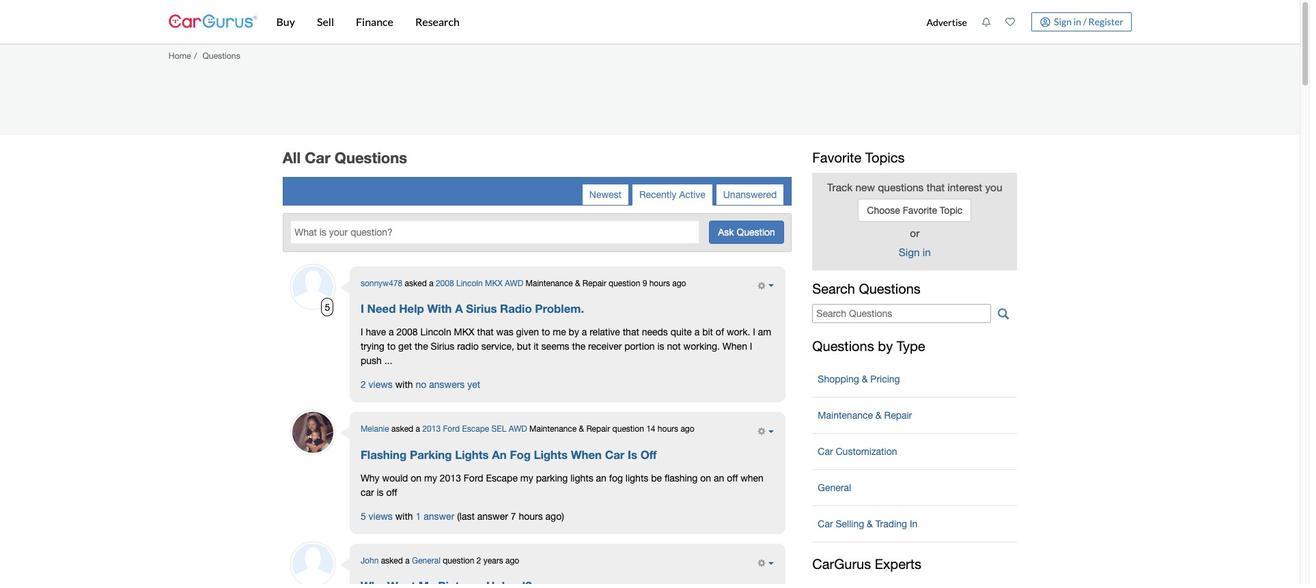 Task type: describe. For each thing, give the bounding box(es) containing it.
given
[[516, 327, 539, 338]]

recently active link
[[632, 184, 713, 206]]

problem.
[[535, 302, 585, 316]]

mkx for that
[[454, 327, 475, 338]]

car inside the car selling & trading in link
[[818, 518, 834, 529]]

shopping & pricing
[[818, 374, 901, 384]]

why would on my 2013 ford escape my parking  lights an fog lights be flashing on an off when car is off
[[361, 473, 764, 498]]

0 horizontal spatial when
[[571, 448, 602, 462]]

...
[[385, 356, 393, 367]]

1 vertical spatial ago
[[681, 425, 695, 434]]

2008 for have
[[397, 327, 418, 338]]

questions
[[878, 181, 924, 193]]

yet
[[468, 380, 481, 390]]

car customization link
[[813, 439, 1018, 464]]

was
[[497, 327, 514, 338]]

sell
[[317, 15, 334, 28]]

open notifications image
[[982, 17, 992, 27]]

0 horizontal spatial to
[[387, 341, 396, 352]]

research button
[[405, 0, 471, 44]]

/ inside sign in / register link
[[1084, 16, 1087, 27]]

& right selling
[[867, 518, 873, 529]]

a for john asked a general question             2 years ago
[[405, 556, 410, 566]]

relative
[[590, 327, 620, 338]]

1 vertical spatial awd
[[509, 425, 527, 434]]

menu bar containing buy
[[257, 0, 920, 44]]

car right all
[[305, 149, 331, 167]]

would
[[382, 473, 408, 484]]

sonnyw478 link
[[361, 279, 403, 288]]

melanie
[[361, 425, 389, 434]]

recently active tab panel
[[289, 266, 786, 584]]

What is your question? text field
[[291, 221, 700, 244]]

1 answer link
[[416, 511, 455, 522]]

& left pricing
[[862, 374, 868, 384]]

views for 5
[[369, 511, 393, 522]]

2 vertical spatial ago
[[506, 556, 520, 566]]

with
[[428, 302, 452, 316]]

0 vertical spatial 2013
[[423, 425, 441, 434]]

customization
[[836, 446, 898, 457]]

car customization
[[818, 446, 898, 457]]

track new questions that interest you
[[828, 181, 1003, 193]]

sonnyw478 asked a 2008 lincoln mkx awd maintenance & repair             question             9 hours ago
[[361, 279, 687, 288]]

2 vertical spatial question
[[443, 556, 475, 566]]

all
[[283, 149, 301, 167]]

all car questions
[[283, 149, 407, 167]]

push
[[361, 356, 382, 367]]

radio
[[500, 302, 532, 316]]

selling
[[836, 518, 865, 529]]

when
[[741, 473, 764, 484]]

john link
[[361, 556, 379, 566]]

working.
[[684, 341, 720, 352]]

ago)
[[546, 511, 564, 522]]

flashing parking lights an fog lights when car is off
[[361, 448, 657, 462]]

in for sign in
[[923, 246, 932, 258]]

car selling & trading in link
[[813, 512, 1018, 536]]

general inside recently active tab panel
[[412, 556, 441, 566]]

newest link
[[582, 184, 629, 206]]

1 an from the left
[[596, 473, 607, 484]]

is inside "i have a 2008 lincoln mkx that was given to me by a relative that needs quite a bit of work. i am trying to get the sirius radio service, but it seems the receiver portion is not working. when i push ..."
[[658, 341, 665, 352]]

1 vertical spatial maintenance
[[818, 410, 874, 421]]

parking
[[410, 448, 452, 462]]

2008 for asked
[[436, 279, 454, 288]]

flashing parking lights an fog lights when car is off link
[[361, 448, 657, 462]]

1 my from the left
[[424, 473, 437, 484]]

repair inside maintenance & repair link
[[885, 410, 913, 421]]

9
[[643, 279, 648, 288]]

cargurus
[[813, 556, 872, 572]]

sign for sign in
[[899, 246, 920, 258]]

answers
[[429, 380, 465, 390]]

2 on from the left
[[701, 473, 712, 484]]

quite
[[671, 327, 692, 338]]

seems
[[542, 341, 570, 352]]

not
[[667, 341, 681, 352]]

2 an from the left
[[714, 473, 725, 484]]

choose
[[868, 205, 901, 216]]

is
[[628, 448, 638, 462]]

service,
[[482, 341, 515, 352]]

is inside why would on my 2013 ford escape my parking  lights an fog lights be flashing on an off when car is off
[[377, 487, 384, 498]]

favorite topics
[[813, 150, 905, 165]]

2 vertical spatial repair
[[587, 425, 611, 434]]

melanie link
[[361, 425, 389, 434]]

sonnyw478
[[361, 279, 403, 288]]

1 lights from the left
[[455, 448, 489, 462]]

1
[[416, 511, 421, 522]]

flashing
[[665, 473, 698, 484]]

sign in / register link
[[1032, 12, 1132, 31]]

car selling & trading in
[[818, 518, 918, 529]]

asked for parking
[[392, 425, 414, 434]]

pricing
[[871, 374, 901, 384]]

home
[[169, 50, 191, 61]]

2 views with no answers yet
[[361, 380, 481, 390]]

trading
[[876, 518, 908, 529]]

melanie asked a 2013 ford escape sel awd maintenance & repair             question             14 hours ago
[[361, 425, 695, 434]]

i need help with a sirius radio problem.
[[361, 302, 585, 316]]

2013 inside why would on my 2013 ford escape my parking  lights an fog lights be flashing on an off when car is off
[[440, 473, 461, 484]]

choose favorite topic
[[868, 205, 963, 216]]

type
[[897, 338, 926, 354]]

escape inside why would on my 2013 ford escape my parking  lights an fog lights be flashing on an off when car is off
[[486, 473, 518, 484]]

& up why would on my 2013 ford escape my parking  lights an fog lights be flashing on an off when car is off in the bottom of the page
[[579, 425, 584, 434]]

maintenance & repair
[[818, 410, 913, 421]]

sign in / register
[[1055, 16, 1124, 27]]

user icon image
[[1041, 17, 1051, 27]]

am
[[759, 327, 772, 338]]

newest
[[590, 189, 622, 200]]

0 horizontal spatial /
[[194, 50, 197, 61]]

in
[[910, 518, 918, 529]]

1 vertical spatial hours
[[658, 425, 679, 434]]

why
[[361, 473, 380, 484]]

shopping & pricing link
[[813, 367, 1018, 391]]

0 horizontal spatial favorite
[[813, 150, 862, 165]]

by inside "i have a 2008 lincoln mkx that was given to me by a relative that needs quite a bit of work. i am trying to get the sirius radio service, but it seems the receiver portion is not working. when i push ..."
[[569, 327, 580, 338]]

sort questions by tab list
[[582, 184, 785, 206]]

a left relative
[[582, 327, 587, 338]]

2 vertical spatial hours
[[519, 511, 543, 522]]

topics
[[866, 150, 905, 165]]

home link
[[169, 50, 191, 61]]

& up problem. at the bottom left of the page
[[575, 279, 581, 288]]

2 views link
[[361, 380, 393, 390]]

in for sign in / register
[[1074, 16, 1082, 27]]

needs
[[642, 327, 668, 338]]

buy button
[[266, 0, 306, 44]]

views for 2
[[369, 380, 393, 390]]

ford inside why would on my 2013 ford escape my parking  lights an fog lights be flashing on an off when car is off
[[464, 473, 484, 484]]

receiver
[[589, 341, 622, 352]]

search questions
[[813, 281, 921, 297]]

0 vertical spatial hours
[[650, 279, 670, 288]]

general inside 'link'
[[818, 482, 852, 493]]

a for melanie asked a 2013 ford escape sel awd maintenance & repair             question             14 hours ago
[[416, 425, 420, 434]]

you
[[986, 181, 1003, 193]]

be
[[652, 473, 662, 484]]

parking
[[536, 473, 568, 484]]

new
[[856, 181, 876, 193]]

sign in
[[899, 246, 932, 258]]



Task type: vqa. For each thing, say whether or not it's contained in the screenshot.
a related to sonnyw478 asked a 2008 Lincoln MKX AWD Maintenance & Repair             question             9 hours ago
yes



Task type: locate. For each thing, give the bounding box(es) containing it.
advertise
[[927, 16, 968, 28]]

1 horizontal spatial general link
[[813, 475, 1018, 500]]

0 horizontal spatial on
[[411, 473, 422, 484]]

favorite up track
[[813, 150, 862, 165]]

my
[[424, 473, 437, 484], [521, 473, 534, 484]]

with for 1
[[396, 511, 413, 522]]

an left when
[[714, 473, 725, 484]]

hours right 9
[[650, 279, 670, 288]]

general link down car customization link
[[813, 475, 1018, 500]]

escape left sel
[[462, 425, 490, 434]]

the right the seems
[[572, 341, 586, 352]]

0 horizontal spatial that
[[477, 327, 494, 338]]

1 vertical spatial 2008
[[397, 327, 418, 338]]

1 vertical spatial with
[[396, 511, 413, 522]]

to left me
[[542, 327, 550, 338]]

mkx up radio
[[454, 327, 475, 338]]

lincoln for awd
[[457, 279, 483, 288]]

with left no
[[396, 380, 413, 390]]

off
[[727, 473, 738, 484], [386, 487, 398, 498]]

1 views from the top
[[369, 380, 393, 390]]

that up topic
[[927, 181, 945, 193]]

sirius right a
[[466, 302, 497, 316]]

2 with from the top
[[396, 511, 413, 522]]

maintenance & repair link
[[813, 403, 1018, 428]]

1 on from the left
[[411, 473, 422, 484]]

a right john at left
[[405, 556, 410, 566]]

2 my from the left
[[521, 473, 534, 484]]

a left "bit"
[[695, 327, 700, 338]]

lights right "parking"
[[571, 473, 594, 484]]

lights down 2013 ford escape sel awd link
[[455, 448, 489, 462]]

1 vertical spatial asked
[[392, 425, 414, 434]]

1 horizontal spatial 5
[[361, 511, 366, 522]]

0 vertical spatial general
[[818, 482, 852, 493]]

views down car
[[369, 511, 393, 522]]

5 for 5 views with 1 answer (last answer 7 hours ago)
[[361, 511, 366, 522]]

0 vertical spatial maintenance
[[526, 279, 573, 288]]

trying
[[361, 341, 385, 352]]

with
[[396, 380, 413, 390], [396, 511, 413, 522]]

years
[[484, 556, 503, 566]]

0 horizontal spatial answer
[[424, 511, 455, 522]]

1 answer from the left
[[424, 511, 455, 522]]

saved cars image
[[1006, 17, 1016, 27]]

2013 down parking
[[440, 473, 461, 484]]

answer left "7"
[[478, 511, 508, 522]]

general down '1'
[[412, 556, 441, 566]]

that up service,
[[477, 327, 494, 338]]

have
[[366, 327, 386, 338]]

0 horizontal spatial general
[[412, 556, 441, 566]]

on right "flashing" on the bottom
[[701, 473, 712, 484]]

active
[[680, 189, 706, 200]]

lights up "parking"
[[534, 448, 568, 462]]

1 vertical spatial 2
[[477, 556, 481, 566]]

in down choose favorite topic
[[923, 246, 932, 258]]

i down the work.
[[750, 341, 753, 352]]

questions by type
[[813, 338, 926, 354]]

register
[[1089, 16, 1124, 27]]

5 views link
[[361, 511, 393, 522]]

1 vertical spatial repair
[[885, 410, 913, 421]]

an left fog
[[596, 473, 607, 484]]

1 lights from the left
[[571, 473, 594, 484]]

0 vertical spatial 2008
[[436, 279, 454, 288]]

0 horizontal spatial sirius
[[431, 341, 455, 352]]

2013 ford escape sel awd link
[[423, 425, 527, 434]]

1 horizontal spatial to
[[542, 327, 550, 338]]

1 with from the top
[[396, 380, 413, 390]]

2008 inside "i have a 2008 lincoln mkx that was given to me by a relative that needs quite a bit of work. i am trying to get the sirius radio service, but it seems the receiver portion is not working. when i push ..."
[[397, 327, 418, 338]]

my down fog
[[521, 473, 534, 484]]

mkx up i need help with a sirius radio problem.
[[485, 279, 503, 288]]

1 vertical spatial mkx
[[454, 327, 475, 338]]

a up "with"
[[429, 279, 434, 288]]

sirius left radio
[[431, 341, 455, 352]]

the right get
[[415, 341, 428, 352]]

0 horizontal spatial 5
[[325, 302, 330, 313]]

2 left years
[[477, 556, 481, 566]]

buy
[[276, 15, 295, 28]]

1 horizontal spatial /
[[1084, 16, 1087, 27]]

5 left the need
[[325, 302, 330, 313]]

in left register
[[1074, 16, 1082, 27]]

5 views with 1 answer (last answer 7 hours ago)
[[361, 511, 564, 522]]

0 horizontal spatial sign
[[899, 246, 920, 258]]

escape down the an on the bottom left
[[486, 473, 518, 484]]

1 horizontal spatial my
[[521, 473, 534, 484]]

2008 up "with"
[[436, 279, 454, 288]]

car inside flashing parking lights an fog lights when car is off link
[[605, 448, 625, 462]]

menu bar
[[257, 0, 920, 44]]

1 vertical spatial lincoln
[[421, 327, 452, 338]]

my down parking
[[424, 473, 437, 484]]

off down would
[[386, 487, 398, 498]]

lincoln for that
[[421, 327, 452, 338]]

i need help with a sirius radio problem. link
[[361, 302, 585, 316]]

it
[[534, 341, 539, 352]]

on right would
[[411, 473, 422, 484]]

lincoln down "with"
[[421, 327, 452, 338]]

car left is
[[605, 448, 625, 462]]

hours right 14
[[658, 425, 679, 434]]

/ right home
[[194, 50, 197, 61]]

general up selling
[[818, 482, 852, 493]]

finance
[[356, 15, 394, 28]]

0 vertical spatial general link
[[813, 475, 1018, 500]]

favorite up or
[[903, 205, 938, 216]]

sign right user icon
[[1055, 16, 1072, 27]]

1 horizontal spatial ford
[[464, 473, 484, 484]]

sign down or
[[899, 246, 920, 258]]

when down the work.
[[723, 341, 748, 352]]

1 horizontal spatial by
[[878, 338, 893, 354]]

sign inside sign in / register link
[[1055, 16, 1072, 27]]

mkx inside "i have a 2008 lincoln mkx that was given to me by a relative that needs quite a bit of work. i am trying to get the sirius radio service, but it seems the receiver portion is not working. when i push ..."
[[454, 327, 475, 338]]

question left 14
[[613, 425, 644, 434]]

0 horizontal spatial general link
[[412, 556, 441, 566]]

0 vertical spatial /
[[1084, 16, 1087, 27]]

asked up help
[[405, 279, 427, 288]]

1 horizontal spatial general
[[818, 482, 852, 493]]

1 vertical spatial to
[[387, 341, 396, 352]]

maintenance down shopping
[[818, 410, 874, 421]]

0 vertical spatial 5
[[325, 302, 330, 313]]

a up parking
[[416, 425, 420, 434]]

when up why would on my 2013 ford escape my parking  lights an fog lights be flashing on an off when car is off in the bottom of the page
[[571, 448, 602, 462]]

portion
[[625, 341, 655, 352]]

i left have
[[361, 327, 363, 338]]

0 vertical spatial views
[[369, 380, 393, 390]]

2008
[[436, 279, 454, 288], [397, 327, 418, 338]]

0 vertical spatial asked
[[405, 279, 427, 288]]

advertise link
[[920, 3, 975, 41]]

question left 9
[[609, 279, 641, 288]]

2 vertical spatial maintenance
[[530, 425, 577, 434]]

no answers yet link
[[416, 380, 481, 390]]

john
[[361, 556, 379, 566]]

1 vertical spatial general
[[412, 556, 441, 566]]

1 horizontal spatial off
[[727, 473, 738, 484]]

lincoln up i need help with a sirius radio problem.
[[457, 279, 483, 288]]

1 horizontal spatial 2
[[477, 556, 481, 566]]

1 the from the left
[[415, 341, 428, 352]]

0 vertical spatial off
[[727, 473, 738, 484]]

1 horizontal spatial when
[[723, 341, 748, 352]]

14
[[647, 425, 656, 434]]

cargurus experts
[[813, 556, 922, 572]]

0 vertical spatial ago
[[673, 279, 687, 288]]

lincoln inside "i have a 2008 lincoln mkx that was given to me by a relative that needs quite a bit of work. i am trying to get the sirius radio service, but it seems the receiver portion is not working. when i push ..."
[[421, 327, 452, 338]]

on
[[411, 473, 422, 484], [701, 473, 712, 484]]

0 vertical spatial sirius
[[466, 302, 497, 316]]

views
[[369, 380, 393, 390], [369, 511, 393, 522]]

1 vertical spatial favorite
[[903, 205, 938, 216]]

by right me
[[569, 327, 580, 338]]

0 horizontal spatial my
[[424, 473, 437, 484]]

favorite
[[813, 150, 862, 165], [903, 205, 938, 216]]

0 horizontal spatial is
[[377, 487, 384, 498]]

menu containing sign in / register
[[920, 3, 1132, 41]]

escape
[[462, 425, 490, 434], [486, 473, 518, 484]]

finance button
[[345, 0, 405, 44]]

1 horizontal spatial on
[[701, 473, 712, 484]]

car left selling
[[818, 518, 834, 529]]

0 vertical spatial is
[[658, 341, 665, 352]]

an
[[492, 448, 507, 462]]

a for sonnyw478 asked a 2008 lincoln mkx awd maintenance & repair             question             9 hours ago
[[429, 279, 434, 288]]

1 vertical spatial /
[[194, 50, 197, 61]]

0 vertical spatial ford
[[443, 425, 460, 434]]

a right have
[[389, 327, 394, 338]]

2008 lincoln mkx awd link
[[436, 279, 524, 288]]

hours right "7"
[[519, 511, 543, 522]]

0 horizontal spatial mkx
[[454, 327, 475, 338]]

but
[[517, 341, 531, 352]]

2 lights from the left
[[626, 473, 649, 484]]

no
[[416, 380, 427, 390]]

or
[[911, 227, 920, 239]]

(last
[[457, 511, 475, 522]]

0 horizontal spatial the
[[415, 341, 428, 352]]

research
[[416, 15, 460, 28]]

question left years
[[443, 556, 475, 566]]

mkx for awd
[[485, 279, 503, 288]]

0 vertical spatial in
[[1074, 16, 1082, 27]]

i have a 2008 lincoln mkx that was given to me by a relative that needs quite a bit of work. i am trying to get the sirius radio service, but it seems the receiver portion is not working. when i push ...
[[361, 327, 772, 367]]

in inside menu
[[1074, 16, 1082, 27]]

0 vertical spatial lincoln
[[457, 279, 483, 288]]

views down ...
[[369, 380, 393, 390]]

off
[[641, 448, 657, 462]]

2 the from the left
[[572, 341, 586, 352]]

lights left be
[[626, 473, 649, 484]]

& down pricing
[[876, 410, 882, 421]]

2 down push
[[361, 380, 366, 390]]

ago right 9
[[673, 279, 687, 288]]

cargurus logo homepage link image
[[168, 2, 257, 41]]

general link down '1'
[[412, 556, 441, 566]]

1 horizontal spatial lights
[[534, 448, 568, 462]]

shopping
[[818, 374, 860, 384]]

5 for 5
[[325, 302, 330, 313]]

off left when
[[727, 473, 738, 484]]

i left the need
[[361, 302, 364, 316]]

2
[[361, 380, 366, 390], [477, 556, 481, 566]]

with for no
[[396, 380, 413, 390]]

1 horizontal spatial favorite
[[903, 205, 938, 216]]

0 horizontal spatial 2008
[[397, 327, 418, 338]]

me
[[553, 327, 566, 338]]

that up portion
[[623, 327, 640, 338]]

i left am
[[753, 327, 756, 338]]

1 horizontal spatial lights
[[626, 473, 649, 484]]

ago right years
[[506, 556, 520, 566]]

1 vertical spatial off
[[386, 487, 398, 498]]

2 answer from the left
[[478, 511, 508, 522]]

interest
[[948, 181, 983, 193]]

1 horizontal spatial in
[[1074, 16, 1082, 27]]

1 horizontal spatial sign
[[1055, 16, 1072, 27]]

topic
[[940, 205, 963, 216]]

1 horizontal spatial the
[[572, 341, 586, 352]]

0 vertical spatial repair
[[583, 279, 607, 288]]

0 vertical spatial to
[[542, 327, 550, 338]]

5
[[325, 302, 330, 313], [361, 511, 366, 522]]

a
[[429, 279, 434, 288], [389, 327, 394, 338], [582, 327, 587, 338], [695, 327, 700, 338], [416, 425, 420, 434], [405, 556, 410, 566]]

sign for sign in / register
[[1055, 16, 1072, 27]]

1 horizontal spatial 2008
[[436, 279, 454, 288]]

0 horizontal spatial ford
[[443, 425, 460, 434]]

2 horizontal spatial that
[[927, 181, 945, 193]]

sirius inside "i have a 2008 lincoln mkx that was given to me by a relative that needs quite a bit of work. i am trying to get the sirius radio service, but it seems the receiver portion is not working. when i push ..."
[[431, 341, 455, 352]]

None submit
[[710, 221, 785, 244]]

lights
[[571, 473, 594, 484], [626, 473, 649, 484]]

1 vertical spatial sirius
[[431, 341, 455, 352]]

unanswered
[[724, 189, 777, 200]]

when inside "i have a 2008 lincoln mkx that was given to me by a relative that needs quite a bit of work. i am trying to get the sirius radio service, but it seems the receiver portion is not working. when i push ..."
[[723, 341, 748, 352]]

car left "customization"
[[818, 446, 834, 457]]

general
[[818, 482, 852, 493], [412, 556, 441, 566]]

0 horizontal spatial lincoln
[[421, 327, 452, 338]]

5 down car
[[361, 511, 366, 522]]

to left get
[[387, 341, 396, 352]]

0 vertical spatial question
[[609, 279, 641, 288]]

by left type
[[878, 338, 893, 354]]

question
[[609, 279, 641, 288], [613, 425, 644, 434], [443, 556, 475, 566]]

maintenance up fog
[[530, 425, 577, 434]]

repair down pricing
[[885, 410, 913, 421]]

maintenance up problem. at the bottom left of the page
[[526, 279, 573, 288]]

recently active
[[640, 189, 706, 200]]

repair up fog
[[587, 425, 611, 434]]

1 vertical spatial 2013
[[440, 473, 461, 484]]

a for i have a 2008 lincoln mkx that was given to me by a relative that needs quite a bit of work. i am trying to get the sirius radio service, but it seems the receiver portion is not working. when i push ...
[[389, 327, 394, 338]]

flashing
[[361, 448, 407, 462]]

choose favorite topic link
[[859, 199, 972, 222]]

asked right john link
[[381, 556, 403, 566]]

0 horizontal spatial lights
[[571, 473, 594, 484]]

asked for need
[[405, 279, 427, 288]]

john asked a general question             2 years ago
[[361, 556, 520, 566]]

2008 up get
[[397, 327, 418, 338]]

with left '1'
[[396, 511, 413, 522]]

0 horizontal spatial 2
[[361, 380, 366, 390]]

ago right 14
[[681, 425, 695, 434]]

2013 up parking
[[423, 425, 441, 434]]

2 vertical spatial asked
[[381, 556, 403, 566]]

1 vertical spatial 5
[[361, 511, 366, 522]]

0 horizontal spatial an
[[596, 473, 607, 484]]

0 vertical spatial awd
[[505, 279, 524, 288]]

2013
[[423, 425, 441, 434], [440, 473, 461, 484]]

0 vertical spatial sign
[[1055, 16, 1072, 27]]

/ left register
[[1084, 16, 1087, 27]]

repair
[[583, 279, 607, 288], [885, 410, 913, 421], [587, 425, 611, 434]]

asked right melanie
[[392, 425, 414, 434]]

1 vertical spatial general link
[[412, 556, 441, 566]]

home / questions
[[169, 50, 240, 61]]

lights
[[455, 448, 489, 462], [534, 448, 568, 462]]

awd up radio
[[505, 279, 524, 288]]

1 vertical spatial sign
[[899, 246, 920, 258]]

car
[[361, 487, 374, 498]]

0 vertical spatial favorite
[[813, 150, 862, 165]]

recently
[[640, 189, 677, 200]]

is left 'not'
[[658, 341, 665, 352]]

awd right sel
[[509, 425, 527, 434]]

menu
[[920, 3, 1132, 41]]

Search Questions text field
[[813, 304, 992, 323]]

ford up (last
[[464, 473, 484, 484]]

0 vertical spatial when
[[723, 341, 748, 352]]

2 lights from the left
[[534, 448, 568, 462]]

is right car
[[377, 487, 384, 498]]

2 views from the top
[[369, 511, 393, 522]]

1 vertical spatial question
[[613, 425, 644, 434]]

0 vertical spatial escape
[[462, 425, 490, 434]]

ford up parking
[[443, 425, 460, 434]]

car inside car customization link
[[818, 446, 834, 457]]

1 vertical spatial ford
[[464, 473, 484, 484]]

search
[[813, 281, 856, 297]]

questions
[[203, 50, 240, 61], [335, 149, 407, 167], [859, 281, 921, 297], [813, 338, 875, 354]]

0 horizontal spatial lights
[[455, 448, 489, 462]]

get
[[399, 341, 412, 352]]

1 horizontal spatial that
[[623, 327, 640, 338]]

hours
[[650, 279, 670, 288], [658, 425, 679, 434], [519, 511, 543, 522]]

i
[[361, 302, 364, 316], [361, 327, 363, 338], [753, 327, 756, 338], [750, 341, 753, 352]]

repair up problem. at the bottom left of the page
[[583, 279, 607, 288]]

to
[[542, 327, 550, 338], [387, 341, 396, 352]]

1 horizontal spatial answer
[[478, 511, 508, 522]]

answer right '1'
[[424, 511, 455, 522]]

0 vertical spatial mkx
[[485, 279, 503, 288]]

1 horizontal spatial sirius
[[466, 302, 497, 316]]

a
[[455, 302, 463, 316]]

0 vertical spatial 2
[[361, 380, 366, 390]]



